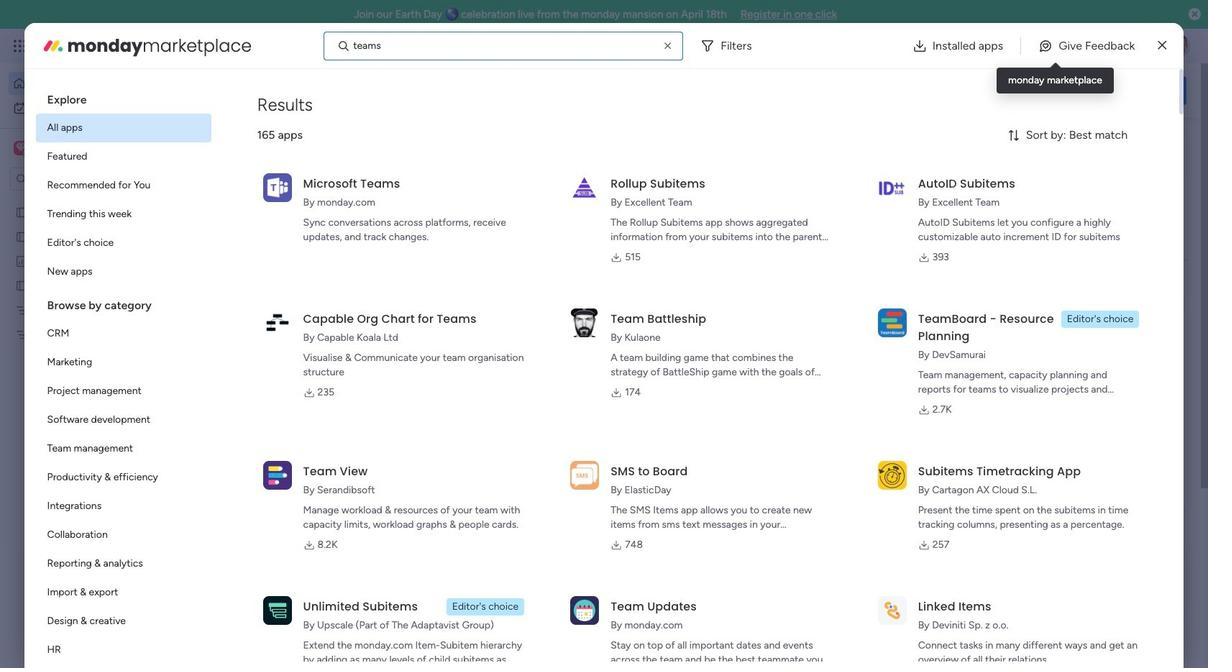 Task type: vqa. For each thing, say whether or not it's contained in the screenshot.
file
no



Task type: locate. For each thing, give the bounding box(es) containing it.
3 circle o image from the top
[[993, 237, 1002, 248]]

1 vertical spatial heading
[[36, 286, 211, 319]]

select product image
[[13, 39, 27, 53]]

component image
[[240, 490, 253, 503]]

public dashboard image
[[15, 254, 29, 268]]

1 horizontal spatial monday marketplace image
[[1048, 39, 1063, 53]]

1 circle o image from the top
[[993, 201, 1002, 211]]

templates image image
[[984, 318, 1174, 417]]

quick search results list box
[[222, 163, 937, 530]]

Search in workspace field
[[30, 171, 120, 187]]

2 image
[[996, 29, 1009, 46]]

monday marketplace image
[[41, 34, 64, 57], [1048, 39, 1063, 53]]

terry turtle image
[[1168, 35, 1191, 58]]

check circle image
[[993, 182, 1002, 193]]

2 vertical spatial circle o image
[[993, 237, 1002, 248]]

0 vertical spatial circle o image
[[993, 201, 1002, 211]]

1 vertical spatial dapulse x slim image
[[1165, 133, 1183, 150]]

workspace image
[[14, 140, 28, 156]]

list box
[[36, 81, 211, 668], [0, 197, 183, 541]]

app logo image
[[263, 173, 292, 202], [571, 173, 599, 202], [878, 173, 907, 202], [263, 308, 292, 337], [571, 308, 599, 337], [878, 308, 907, 337], [263, 461, 292, 490], [571, 461, 599, 490], [878, 461, 907, 490], [263, 596, 292, 625], [571, 596, 599, 625], [878, 596, 907, 625]]

circle o image
[[993, 201, 1002, 211], [993, 219, 1002, 230], [993, 237, 1002, 248]]

notifications image
[[953, 39, 968, 53]]

1 vertical spatial circle o image
[[993, 219, 1002, 230]]

dapulse x slim image
[[1158, 37, 1167, 54], [1165, 133, 1183, 150]]

option
[[9, 72, 175, 95], [9, 96, 175, 119], [36, 114, 211, 142], [36, 142, 211, 171], [36, 171, 211, 200], [0, 199, 183, 202], [36, 200, 211, 229], [36, 229, 211, 258], [36, 258, 211, 286], [36, 319, 211, 348], [36, 348, 211, 377], [36, 377, 211, 406], [36, 406, 211, 435], [36, 435, 211, 463], [36, 463, 211, 492], [36, 492, 211, 521], [36, 521, 211, 550], [36, 550, 211, 578], [36, 578, 211, 607], [36, 607, 211, 636], [36, 636, 211, 665]]

see plans image
[[239, 38, 252, 54]]

monday marketplace image right select product icon
[[41, 34, 64, 57]]

search everything image
[[1083, 39, 1098, 53]]

v2 user feedback image
[[983, 82, 994, 98]]

monday marketplace image right "invite members" icon
[[1048, 39, 1063, 53]]

remove from favorites image
[[897, 292, 912, 306]]

public board image
[[15, 205, 29, 219], [15, 229, 29, 243], [15, 278, 29, 292], [240, 468, 256, 483]]

heading
[[36, 81, 211, 114], [36, 286, 211, 319]]

0 vertical spatial heading
[[36, 81, 211, 114]]



Task type: describe. For each thing, give the bounding box(es) containing it.
1 heading from the top
[[36, 81, 211, 114]]

help image
[[1115, 39, 1129, 53]]

workspace selection element
[[14, 140, 120, 158]]

0 horizontal spatial monday marketplace image
[[41, 34, 64, 57]]

2 circle o image from the top
[[993, 219, 1002, 230]]

v2 bolt switch image
[[1095, 82, 1103, 98]]

getting started element
[[971, 553, 1187, 611]]

terry turtle image
[[256, 620, 285, 649]]

workspace image
[[16, 140, 26, 156]]

help center element
[[971, 622, 1187, 668]]

0 vertical spatial dapulse x slim image
[[1158, 37, 1167, 54]]

update feed image
[[985, 39, 999, 53]]

invite members image
[[1017, 39, 1031, 53]]

component image
[[476, 314, 488, 327]]

2 heading from the top
[[36, 286, 211, 319]]



